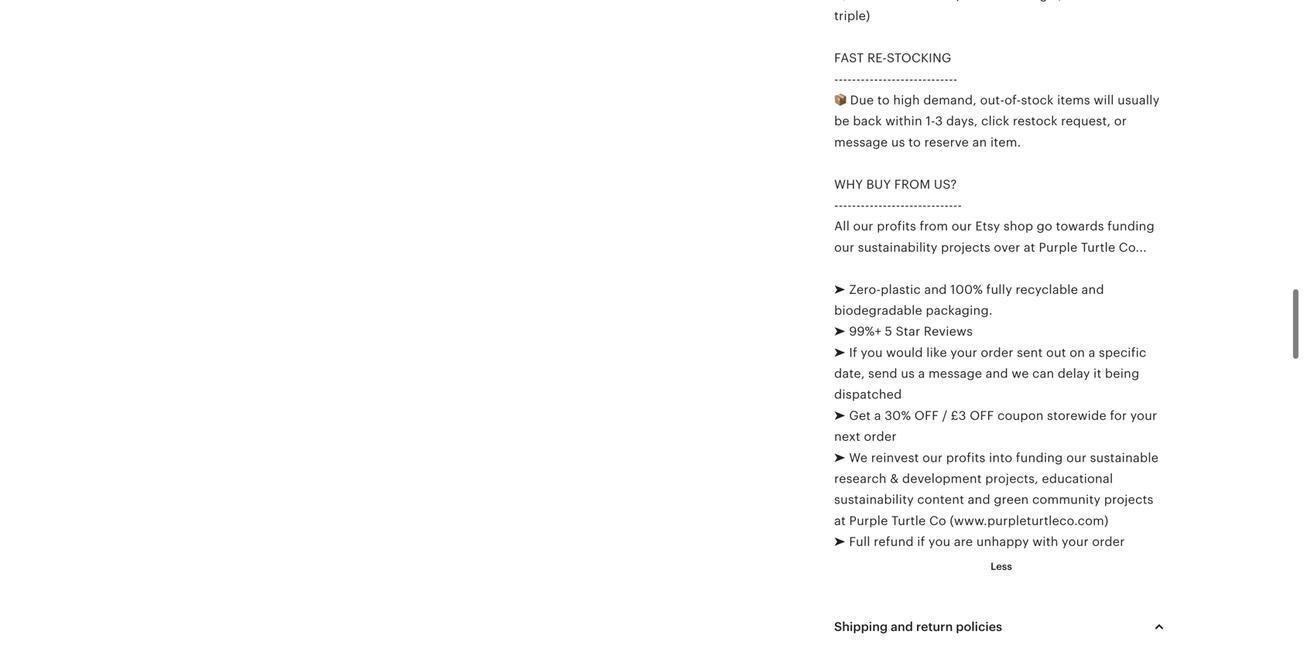 Task type: vqa. For each thing, say whether or not it's contained in the screenshot.
10.00
no



Task type: locate. For each thing, give the bounding box(es) containing it.
less
[[991, 561, 1012, 573]]

storewide
[[1047, 409, 1107, 423]]

your right with
[[1062, 535, 1089, 549]]

and right recyclable
[[1082, 283, 1105, 297]]

it
[[1094, 367, 1102, 381]]

➤ left we
[[834, 451, 846, 465]]

research
[[834, 472, 887, 486]]

0 vertical spatial us
[[892, 135, 905, 149]]

into
[[989, 451, 1013, 465]]

off right £3 at the right bottom of the page
[[970, 409, 994, 423]]

an
[[973, 135, 987, 149]]

within
[[886, 114, 923, 128]]

etsy
[[976, 220, 1001, 234]]

1 horizontal spatial purple
[[1039, 241, 1078, 255]]

1 horizontal spatial message
[[929, 367, 983, 381]]

1 vertical spatial sustainability
[[834, 493, 914, 507]]

set
[[905, 0, 925, 2]]

1 horizontal spatial order
[[981, 346, 1014, 360]]

2 horizontal spatial order
[[1092, 535, 1125, 549]]

1 vertical spatial turtle
[[892, 514, 926, 528]]

your down reviews
[[951, 346, 978, 360]]

📦
[[834, 93, 847, 107]]

funding inside ➤ zero-plastic and 100% fully recyclable and biodegradable packaging. ➤ 99%+ 5 star reviews ➤ if you would like your order sent out on a specific date, send us a message and we can delay it being dispatched ➤ get a 30% off / £3 off coupon storewide for your next order ➤ we reinvest our profits into funding our sustainable research & development projects, educational sustainability content and green community projects at purple turtle co (www.purpleturtleco.com) ➤ full refund if you are unhappy with your order
[[1016, 451, 1063, 465]]

message inside ➤ zero-plastic and 100% fully recyclable and biodegradable packaging. ➤ 99%+ 5 star reviews ➤ if you would like your order sent out on a specific date, send us a message and we can delay it being dispatched ➤ get a 30% off / £3 off coupon storewide for your next order ➤ we reinvest our profits into funding our sustainable research & development projects, educational sustainability content and green community projects at purple turtle co (www.purpleturtleco.com) ➤ full refund if you are unhappy with your order
[[929, 367, 983, 381]]

with
[[1033, 535, 1059, 549]]

being
[[1105, 367, 1140, 381]]

projects
[[941, 241, 991, 255], [1104, 493, 1154, 507]]

sustainability inside why buy from us? ----------------------------- all our profits from our etsy shop go towards funding our sustainability projects over at purple turtle co...
[[858, 241, 938, 255]]

and left return
[[891, 620, 913, 634]]

purple
[[1039, 241, 1078, 255], [850, 514, 888, 528]]

0 horizontal spatial purple
[[850, 514, 888, 528]]

0 vertical spatial turtle
[[1081, 241, 1116, 255]]

turtle down towards
[[1081, 241, 1116, 255]]

1 off from the left
[[915, 409, 939, 423]]

1 vertical spatial purple
[[850, 514, 888, 528]]

all
[[834, 220, 850, 234]]

packaging.
[[926, 304, 993, 318]]

1 vertical spatial a
[[918, 367, 925, 381]]

co
[[930, 514, 947, 528]]

2 horizontal spatial your
[[1131, 409, 1158, 423]]

0 vertical spatial your
[[951, 346, 978, 360]]

0 horizontal spatial 3
[[935, 114, 943, 128]]

1 left the single,
[[1014, 0, 1019, 2]]

can
[[1033, 367, 1055, 381]]

0 horizontal spatial your
[[951, 346, 978, 360]]

a
[[1089, 346, 1096, 360], [918, 367, 925, 381], [875, 409, 882, 423]]

order up reinvest
[[864, 430, 897, 444]]

are
[[954, 535, 973, 549]]

our left etsy
[[952, 220, 972, 234]]

0 horizontal spatial to
[[878, 93, 890, 107]]

development
[[902, 472, 982, 486]]

purple down go
[[1039, 241, 1078, 255]]

order down 'community'
[[1092, 535, 1125, 549]]

due
[[850, 93, 874, 107]]

1 horizontal spatial profits
[[946, 451, 986, 465]]

➤ left 99%+ at the right of the page
[[834, 325, 846, 339]]

0 horizontal spatial you
[[861, 346, 883, 360]]

1 horizontal spatial at
[[1024, 241, 1036, 255]]

0 horizontal spatial a
[[875, 409, 882, 423]]

1 horizontal spatial funding
[[1108, 220, 1155, 234]]

0 vertical spatial sustainability
[[858, 241, 938, 255]]

100%
[[951, 283, 983, 297]]

us
[[892, 135, 905, 149], [901, 367, 915, 381]]

1 vertical spatial at
[[834, 514, 846, 528]]

projects down etsy
[[941, 241, 991, 255]]

1 right the single,
[[1066, 0, 1071, 2]]

0 horizontal spatial order
[[864, 430, 897, 444]]

profits up development
[[946, 451, 986, 465]]

and left "we" on the bottom right
[[986, 367, 1009, 381]]

1 vertical spatial 3
[[935, 114, 943, 128]]

5 ➤ from the top
[[834, 451, 846, 465]]

be
[[834, 114, 850, 128]]

0 vertical spatial at
[[1024, 241, 1036, 255]]

2 ➤ from the top
[[834, 325, 846, 339]]

co...
[[1119, 241, 1147, 255]]

your
[[951, 346, 978, 360], [1131, 409, 1158, 423], [1062, 535, 1089, 549]]

3
[[944, 0, 952, 2], [935, 114, 943, 128]]

1 vertical spatial funding
[[1016, 451, 1063, 465]]

a right on
[[1089, 346, 1096, 360]]

6 ➤ from the top
[[834, 535, 846, 549]]

0 horizontal spatial turtle
[[892, 514, 926, 528]]

3 ➤ from the top
[[834, 346, 846, 360]]

1 vertical spatial to
[[909, 135, 921, 149]]

shipping and return policies
[[834, 620, 1003, 634]]

turtle inside why buy from us? ----------------------------- all our profits from our etsy shop go towards funding our sustainability projects over at purple turtle co...
[[1081, 241, 1116, 255]]

a down would
[[918, 367, 925, 381]]

message down the back
[[834, 135, 888, 149]]

single,
[[1023, 0, 1063, 2]]

0 vertical spatial you
[[861, 346, 883, 360]]

fast re-stocking ---------------------------- 📦 due to high demand, out-of-stock items will usually be back within 1-3 days, click restock request, or message us to reserve an item.
[[834, 51, 1160, 149]]

usually
[[1118, 93, 1160, 107]]

click
[[982, 114, 1010, 128]]

a right get
[[875, 409, 882, 423]]

1 vertical spatial message
[[929, 367, 983, 381]]

0 vertical spatial message
[[834, 135, 888, 149]]

3 inside fast re-stocking ---------------------------- 📦 due to high demand, out-of-stock items will usually be back within 1-3 days, click restock request, or message us to reserve an item.
[[935, 114, 943, 128]]

your right for
[[1131, 409, 1158, 423]]

delay
[[1058, 367, 1090, 381]]

1 vertical spatial order
[[864, 430, 897, 444]]

1 horizontal spatial to
[[909, 135, 921, 149]]

1 horizontal spatial 3
[[944, 0, 952, 2]]

purple up full
[[850, 514, 888, 528]]

of
[[928, 0, 940, 2]]

order up "we" on the bottom right
[[981, 346, 1014, 360]]

go
[[1037, 220, 1053, 234]]

2 horizontal spatial a
[[1089, 346, 1096, 360]]

to down within
[[909, 135, 921, 149]]

➤ left full
[[834, 535, 846, 549]]

1 horizontal spatial projects
[[1104, 493, 1154, 507]]

1 1 from the left
[[1014, 0, 1019, 2]]

0 horizontal spatial projects
[[941, 241, 991, 255]]

back
[[853, 114, 882, 128]]

0 vertical spatial projects
[[941, 241, 991, 255]]

at right over
[[1024, 241, 1036, 255]]

our down all
[[834, 241, 855, 255]]

1 horizontal spatial turtle
[[1081, 241, 1116, 255]]

1 vertical spatial us
[[901, 367, 915, 381]]

1 vertical spatial you
[[929, 535, 951, 549]]

full
[[849, 535, 871, 549]]

our right all
[[853, 220, 874, 234]]

1 horizontal spatial 1
[[1066, 0, 1071, 2]]

funding up projects,
[[1016, 451, 1063, 465]]

1 vertical spatial profits
[[946, 451, 986, 465]]

0 horizontal spatial profits
[[877, 220, 917, 234]]

and
[[1120, 0, 1143, 2], [925, 283, 947, 297], [1082, 283, 1105, 297], [986, 367, 1009, 381], [968, 493, 991, 507], [891, 620, 913, 634]]

0 vertical spatial funding
[[1108, 220, 1155, 234]]

why
[[834, 177, 863, 191]]

date,
[[834, 367, 865, 381]]

-
[[834, 72, 839, 86], [839, 72, 843, 86], [843, 72, 848, 86], [848, 72, 852, 86], [852, 72, 857, 86], [857, 72, 861, 86], [861, 72, 865, 86], [865, 72, 870, 86], [870, 72, 874, 86], [874, 72, 879, 86], [879, 72, 883, 86], [883, 72, 887, 86], [887, 72, 892, 86], [892, 72, 896, 86], [896, 72, 901, 86], [901, 72, 905, 86], [905, 72, 909, 86], [909, 72, 914, 86], [914, 72, 918, 86], [918, 72, 923, 86], [923, 72, 927, 86], [927, 72, 931, 86], [931, 72, 936, 86], [936, 72, 940, 86], [940, 72, 945, 86], [945, 72, 949, 86], [949, 72, 954, 86], [954, 72, 958, 86], [834, 199, 839, 212], [839, 199, 843, 212], [843, 199, 848, 212], [848, 199, 852, 212], [852, 199, 857, 212], [857, 199, 861, 212], [861, 199, 865, 212], [865, 199, 870, 212], [870, 199, 874, 212], [874, 199, 879, 212], [879, 199, 883, 212], [883, 199, 887, 212], [887, 199, 892, 212], [892, 199, 896, 212], [896, 199, 901, 212], [901, 199, 905, 212], [905, 199, 909, 212], [909, 199, 914, 212], [914, 199, 918, 212], [918, 199, 923, 212], [923, 199, 927, 212], [927, 199, 931, 212], [931, 199, 936, 212], [936, 199, 940, 212], [940, 199, 945, 212], [945, 199, 949, 212], [949, 199, 954, 212], [954, 199, 958, 212], [958, 199, 962, 212]]

projects inside ➤ zero-plastic and 100% fully recyclable and biodegradable packaging. ➤ 99%+ 5 star reviews ➤ if you would like your order sent out on a specific date, send us a message and we can delay it being dispatched ➤ get a 30% off / £3 off coupon storewide for your next order ➤ we reinvest our profits into funding our sustainable research & development projects, educational sustainability content and green community projects at purple turtle co (www.purpleturtleco.com) ➤ full refund if you are unhappy with your order
[[1104, 493, 1154, 507]]

0 vertical spatial profits
[[877, 220, 917, 234]]

you
[[861, 346, 883, 360], [929, 535, 951, 549]]

funding
[[1108, 220, 1155, 234], [1016, 451, 1063, 465]]

projects down sustainable on the bottom right
[[1104, 493, 1154, 507]]

99%+
[[849, 325, 882, 339]]

sustainability
[[858, 241, 938, 255], [834, 493, 914, 507]]

turtle inside ➤ zero-plastic and 100% fully recyclable and biodegradable packaging. ➤ 99%+ 5 star reviews ➤ if you would like your order sent out on a specific date, send us a message and we can delay it being dispatched ➤ get a 30% off / £3 off coupon storewide for your next order ➤ we reinvest our profits into funding our sustainable research & development projects, educational sustainability content and green community projects at purple turtle co (www.purpleturtleco.com) ➤ full refund if you are unhappy with your order
[[892, 514, 926, 528]]

0 vertical spatial a
[[1089, 346, 1096, 360]]

0 vertical spatial to
[[878, 93, 890, 107]]

of-
[[1005, 93, 1021, 107]]

message
[[834, 135, 888, 149], [929, 367, 983, 381]]

(includes
[[955, 0, 1011, 2]]

our up development
[[923, 451, 943, 465]]

us down would
[[901, 367, 915, 381]]

0 vertical spatial purple
[[1039, 241, 1078, 255]]

days,
[[947, 114, 978, 128]]

us down within
[[892, 135, 905, 149]]

us inside fast re-stocking ---------------------------- 📦 due to high demand, out-of-stock items will usually be back within 1-3 days, click restock request, or message us to reserve an item.
[[892, 135, 905, 149]]

3 right "of"
[[944, 0, 952, 2]]

➤ left get
[[834, 409, 846, 423]]

0 horizontal spatial message
[[834, 135, 888, 149]]

1 horizontal spatial you
[[929, 535, 951, 549]]

and right double
[[1120, 0, 1143, 2]]

message down like
[[929, 367, 983, 381]]

0 vertical spatial 3
[[944, 0, 952, 2]]

out
[[1047, 346, 1067, 360]]

1 vertical spatial projects
[[1104, 493, 1154, 507]]

star
[[896, 325, 921, 339]]

plastic
[[881, 283, 921, 297]]

2 vertical spatial a
[[875, 409, 882, 423]]

recyclable
[[1016, 283, 1078, 297]]

us?
[[934, 177, 957, 191]]

➤ left if
[[834, 346, 846, 360]]

off left the /
[[915, 409, 939, 423]]

to right due
[[878, 93, 890, 107]]

double
[[1075, 0, 1117, 2]]

request,
[[1061, 114, 1111, 128]]

1 horizontal spatial your
[[1062, 535, 1089, 549]]

0 horizontal spatial off
[[915, 409, 939, 423]]

3 up the reserve
[[935, 114, 943, 128]]

high
[[893, 93, 920, 107]]

/
[[943, 409, 948, 423]]

2 vertical spatial order
[[1092, 535, 1125, 549]]

funding up co...
[[1108, 220, 1155, 234]]

policies
[[956, 620, 1003, 634]]

0 horizontal spatial funding
[[1016, 451, 1063, 465]]

at down research
[[834, 514, 846, 528]]

our
[[853, 220, 874, 234], [952, 220, 972, 234], [834, 241, 855, 255], [923, 451, 943, 465], [1067, 451, 1087, 465]]

0 horizontal spatial 1
[[1014, 0, 1019, 2]]

turtle up if
[[892, 514, 926, 528]]

0 horizontal spatial at
[[834, 514, 846, 528]]

1 horizontal spatial off
[[970, 409, 994, 423]]

if
[[849, 346, 858, 360]]

sustainability down from
[[858, 241, 938, 255]]

profits left from
[[877, 220, 917, 234]]

items
[[1057, 93, 1091, 107]]

projects,
[[986, 472, 1039, 486]]

fast
[[834, 51, 864, 65]]

sustainability down research
[[834, 493, 914, 507]]

➤ left the zero-
[[834, 283, 846, 297]]



Task type: describe. For each thing, give the bounding box(es) containing it.
demand,
[[924, 93, 977, 107]]

restock
[[1013, 114, 1058, 128]]

shop
[[1004, 220, 1034, 234]]

refund
[[874, 535, 914, 549]]

reviews
[[924, 325, 973, 339]]

1 horizontal spatial a
[[918, 367, 925, 381]]

ultimate
[[850, 0, 901, 2]]

why buy from us? ----------------------------- all our profits from our etsy shop go towards funding our sustainability projects over at purple turtle co...
[[834, 177, 1155, 255]]

unhappy
[[977, 535, 1029, 549]]

£3
[[951, 409, 967, 423]]

at inside ➤ zero-plastic and 100% fully recyclable and biodegradable packaging. ➤ 99%+ 5 star reviews ➤ if you would like your order sent out on a specific date, send us a message and we can delay it being dispatched ➤ get a 30% off / £3 off coupon storewide for your next order ➤ we reinvest our profits into funding our sustainable research & development projects, educational sustainability content and green community projects at purple turtle co (www.purpleturtleco.com) ➤ full refund if you are unhappy with your order
[[834, 514, 846, 528]]

2 off from the left
[[970, 409, 994, 423]]

1-
[[926, 114, 935, 128]]

get
[[849, 409, 871, 423]]

we
[[849, 451, 868, 465]]

(www.purpleturtleco.com)
[[950, 514, 1109, 528]]

would
[[886, 346, 923, 360]]

30%
[[885, 409, 911, 423]]

educational
[[1042, 472, 1113, 486]]

1 ➤ from the top
[[834, 283, 846, 297]]

item.
[[991, 135, 1021, 149]]

purple inside ➤ zero-plastic and 100% fully recyclable and biodegradable packaging. ➤ 99%+ 5 star reviews ➤ if you would like your order sent out on a specific date, send us a message and we can delay it being dispatched ➤ get a 30% off / £3 off coupon storewide for your next order ➤ we reinvest our profits into funding our sustainable research & development projects, educational sustainability content and green community projects at purple turtle co (www.purpleturtleco.com) ➤ full refund if you are unhappy with your order
[[850, 514, 888, 528]]

send
[[869, 367, 898, 381]]

will
[[1094, 93, 1114, 107]]

us inside ➤ zero-plastic and 100% fully recyclable and biodegradable packaging. ➤ 99%+ 5 star reviews ➤ if you would like your order sent out on a specific date, send us a message and we can delay it being dispatched ➤ get a 30% off / £3 off coupon storewide for your next order ➤ we reinvest our profits into funding our sustainable research & development projects, educational sustainability content and green community projects at purple turtle co (www.purpleturtleco.com) ➤ full refund if you are unhappy with your order
[[901, 367, 915, 381]]

3 inside 📏 ultimate set of 3 (includes 1 single, 1 double and triple)
[[944, 0, 952, 2]]

4 ➤ from the top
[[834, 409, 846, 423]]

green
[[994, 493, 1029, 507]]

at inside why buy from us? ----------------------------- all our profits from our etsy shop go towards funding our sustainability projects over at purple turtle co...
[[1024, 241, 1036, 255]]

📏 ultimate set of 3 (includes 1 single, 1 double and triple)
[[834, 0, 1143, 23]]

2 vertical spatial your
[[1062, 535, 1089, 549]]

content
[[918, 493, 965, 507]]

and inside dropdown button
[[891, 620, 913, 634]]

out-
[[980, 93, 1005, 107]]

stocking
[[887, 51, 952, 65]]

shipping and return policies button
[[821, 609, 1183, 646]]

fully
[[987, 283, 1013, 297]]

triple)
[[834, 9, 870, 23]]

next
[[834, 430, 861, 444]]

our up educational
[[1067, 451, 1087, 465]]

➤ zero-plastic and 100% fully recyclable and biodegradable packaging. ➤ 99%+ 5 star reviews ➤ if you would like your order sent out on a specific date, send us a message and we can delay it being dispatched ➤ get a 30% off / £3 off coupon storewide for your next order ➤ we reinvest our profits into funding our sustainable research & development projects, educational sustainability content and green community projects at purple turtle co (www.purpleturtleco.com) ➤ full refund if you are unhappy with your order
[[834, 283, 1159, 549]]

and left 100%
[[925, 283, 947, 297]]

if
[[917, 535, 925, 549]]

or
[[1115, 114, 1127, 128]]

and left green
[[968, 493, 991, 507]]

shipping
[[834, 620, 888, 634]]

2 1 from the left
[[1066, 0, 1071, 2]]

purple inside why buy from us? ----------------------------- all our profits from our etsy shop go towards funding our sustainability projects over at purple turtle co...
[[1039, 241, 1078, 255]]

reinvest
[[871, 451, 919, 465]]

sustainable
[[1090, 451, 1159, 465]]

sustainability inside ➤ zero-plastic and 100% fully recyclable and biodegradable packaging. ➤ 99%+ 5 star reviews ➤ if you would like your order sent out on a specific date, send us a message and we can delay it being dispatched ➤ get a 30% off / £3 off coupon storewide for your next order ➤ we reinvest our profits into funding our sustainable research & development projects, educational sustainability content and green community projects at purple turtle co (www.purpleturtleco.com) ➤ full refund if you are unhappy with your order
[[834, 493, 914, 507]]

for
[[1110, 409, 1127, 423]]

projects inside why buy from us? ----------------------------- all our profits from our etsy shop go towards funding our sustainability projects over at purple turtle co...
[[941, 241, 991, 255]]

&
[[890, 472, 899, 486]]

1 vertical spatial your
[[1131, 409, 1158, 423]]

biodegradable
[[834, 304, 923, 318]]

less button
[[979, 553, 1024, 581]]

towards
[[1056, 220, 1104, 234]]

on
[[1070, 346, 1085, 360]]

and inside 📏 ultimate set of 3 (includes 1 single, 1 double and triple)
[[1120, 0, 1143, 2]]

message inside fast re-stocking ---------------------------- 📦 due to high demand, out-of-stock items will usually be back within 1-3 days, click restock request, or message us to reserve an item.
[[834, 135, 888, 149]]

re-
[[868, 51, 887, 65]]

reserve
[[925, 135, 969, 149]]

sent
[[1017, 346, 1043, 360]]

0 vertical spatial order
[[981, 346, 1014, 360]]

dispatched
[[834, 388, 902, 402]]

📏
[[834, 0, 847, 2]]

like
[[927, 346, 947, 360]]

buy
[[867, 177, 891, 191]]

profits inside why buy from us? ----------------------------- all our profits from our etsy shop go towards funding our sustainability projects over at purple turtle co...
[[877, 220, 917, 234]]

specific
[[1099, 346, 1147, 360]]

from
[[920, 220, 949, 234]]

funding inside why buy from us? ----------------------------- all our profits from our etsy shop go towards funding our sustainability projects over at purple turtle co...
[[1108, 220, 1155, 234]]

from
[[895, 177, 931, 191]]

return
[[916, 620, 953, 634]]

profits inside ➤ zero-plastic and 100% fully recyclable and biodegradable packaging. ➤ 99%+ 5 star reviews ➤ if you would like your order sent out on a specific date, send us a message and we can delay it being dispatched ➤ get a 30% off / £3 off coupon storewide for your next order ➤ we reinvest our profits into funding our sustainable research & development projects, educational sustainability content and green community projects at purple turtle co (www.purpleturtleco.com) ➤ full refund if you are unhappy with your order
[[946, 451, 986, 465]]

we
[[1012, 367, 1029, 381]]

coupon
[[998, 409, 1044, 423]]

over
[[994, 241, 1021, 255]]

stock
[[1021, 93, 1054, 107]]

zero-
[[849, 283, 881, 297]]

5
[[885, 325, 893, 339]]



